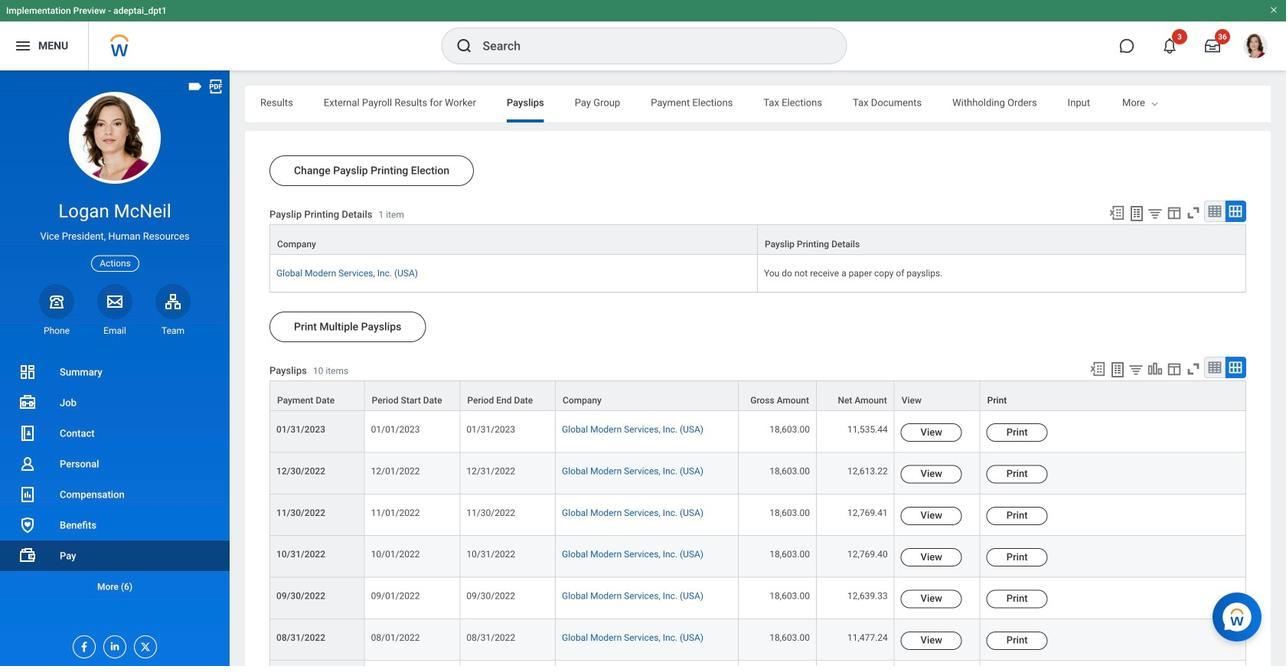 Task type: locate. For each thing, give the bounding box(es) containing it.
0 vertical spatial click to view/edit grid preferences image
[[1167, 205, 1184, 221]]

1 row from the top
[[270, 225, 1247, 256]]

view team image
[[164, 292, 182, 311]]

1 cell from the left
[[365, 661, 461, 666]]

export to worksheets image left select to filter grid data icon at the right of the page
[[1109, 361, 1128, 379]]

tab list
[[245, 86, 1287, 123]]

pay image
[[18, 547, 37, 565]]

4 row from the top
[[270, 411, 1247, 453]]

2 click to view/edit grid preferences image from the top
[[1167, 361, 1184, 378]]

1 vertical spatial click to view/edit grid preferences image
[[1167, 361, 1184, 378]]

fullscreen image
[[1186, 361, 1203, 378]]

email logan mcneil element
[[97, 325, 133, 337]]

export to worksheets image left select to filter grid data image
[[1128, 205, 1147, 223]]

0 horizontal spatial export to worksheets image
[[1109, 361, 1128, 379]]

1 vertical spatial export to worksheets image
[[1109, 361, 1128, 379]]

0 vertical spatial export to worksheets image
[[1128, 205, 1147, 223]]

notifications large image
[[1163, 38, 1178, 54]]

toolbar
[[1102, 201, 1247, 225], [1083, 357, 1247, 381]]

click to view/edit grid preferences image left fullscreen image on the top of the page
[[1167, 205, 1184, 221]]

9 row from the top
[[270, 620, 1247, 661]]

row header
[[270, 661, 365, 666]]

3 cell from the left
[[556, 661, 739, 666]]

6 cell from the left
[[895, 661, 981, 666]]

5 cell from the left
[[817, 661, 895, 666]]

select to filter grid data image
[[1148, 205, 1164, 221]]

6 row from the top
[[270, 495, 1247, 536]]

5 row from the top
[[270, 453, 1247, 495]]

click to view/edit grid preferences image left fullscreen icon at the right of the page
[[1167, 361, 1184, 378]]

expand table image
[[1229, 360, 1244, 375]]

x image
[[135, 637, 152, 653]]

table image
[[1208, 360, 1223, 375]]

table image
[[1208, 204, 1223, 219]]

column header
[[270, 225, 758, 256]]

1 horizontal spatial export to worksheets image
[[1128, 205, 1147, 223]]

summary image
[[18, 363, 37, 382]]

7 row from the top
[[270, 536, 1247, 578]]

navigation pane region
[[0, 70, 230, 666]]

export to worksheets image for select to filter grid data image
[[1128, 205, 1147, 223]]

2 cell from the left
[[461, 661, 556, 666]]

personal image
[[18, 455, 37, 473]]

7 cell from the left
[[981, 661, 1247, 666]]

click to view/edit grid preferences image
[[1167, 205, 1184, 221], [1167, 361, 1184, 378]]

inbox large image
[[1206, 38, 1221, 54]]

benefits image
[[18, 516, 37, 535]]

phone logan mcneil element
[[39, 325, 74, 337]]

profile logan mcneil image
[[1244, 34, 1269, 61]]

banner
[[0, 0, 1287, 70]]

list
[[0, 357, 230, 602]]

team logan mcneil element
[[156, 325, 191, 337]]

export to worksheets image
[[1128, 205, 1147, 223], [1109, 361, 1128, 379]]

3 row from the top
[[270, 381, 1247, 411]]

row
[[270, 225, 1247, 256], [270, 255, 1247, 293], [270, 381, 1247, 411], [270, 411, 1247, 453], [270, 453, 1247, 495], [270, 495, 1247, 536], [270, 536, 1247, 578], [270, 578, 1247, 620], [270, 620, 1247, 661], [270, 661, 1247, 666]]

cell
[[365, 661, 461, 666], [461, 661, 556, 666], [556, 661, 739, 666], [739, 661, 817, 666], [817, 661, 895, 666], [895, 661, 981, 666], [981, 661, 1247, 666]]



Task type: describe. For each thing, give the bounding box(es) containing it.
tag image
[[187, 78, 204, 95]]

4 cell from the left
[[739, 661, 817, 666]]

Search Workday  search field
[[483, 29, 815, 63]]

export to excel image
[[1109, 205, 1126, 221]]

0 vertical spatial toolbar
[[1102, 201, 1247, 225]]

select to filter grid data image
[[1128, 362, 1145, 378]]

10 row from the top
[[270, 661, 1247, 666]]

linkedin image
[[104, 637, 121, 653]]

1 vertical spatial toolbar
[[1083, 357, 1247, 381]]

export to worksheets image for select to filter grid data icon at the right of the page
[[1109, 361, 1128, 379]]

facebook image
[[74, 637, 90, 653]]

2 row from the top
[[270, 255, 1247, 293]]

phone image
[[46, 292, 67, 311]]

export to excel image
[[1090, 361, 1107, 378]]

8 row from the top
[[270, 578, 1247, 620]]

fullscreen image
[[1186, 205, 1203, 221]]

expand table image
[[1229, 204, 1244, 219]]

mail image
[[106, 292, 124, 311]]

contact image
[[18, 424, 37, 443]]

justify image
[[14, 37, 32, 55]]

compensation image
[[18, 486, 37, 504]]

job image
[[18, 394, 37, 412]]

close environment banner image
[[1270, 5, 1279, 15]]

search image
[[455, 37, 474, 55]]

1 click to view/edit grid preferences image from the top
[[1167, 205, 1184, 221]]

view printable version (pdf) image
[[208, 78, 224, 95]]



Task type: vqa. For each thing, say whether or not it's contained in the screenshot.
Summary image
yes



